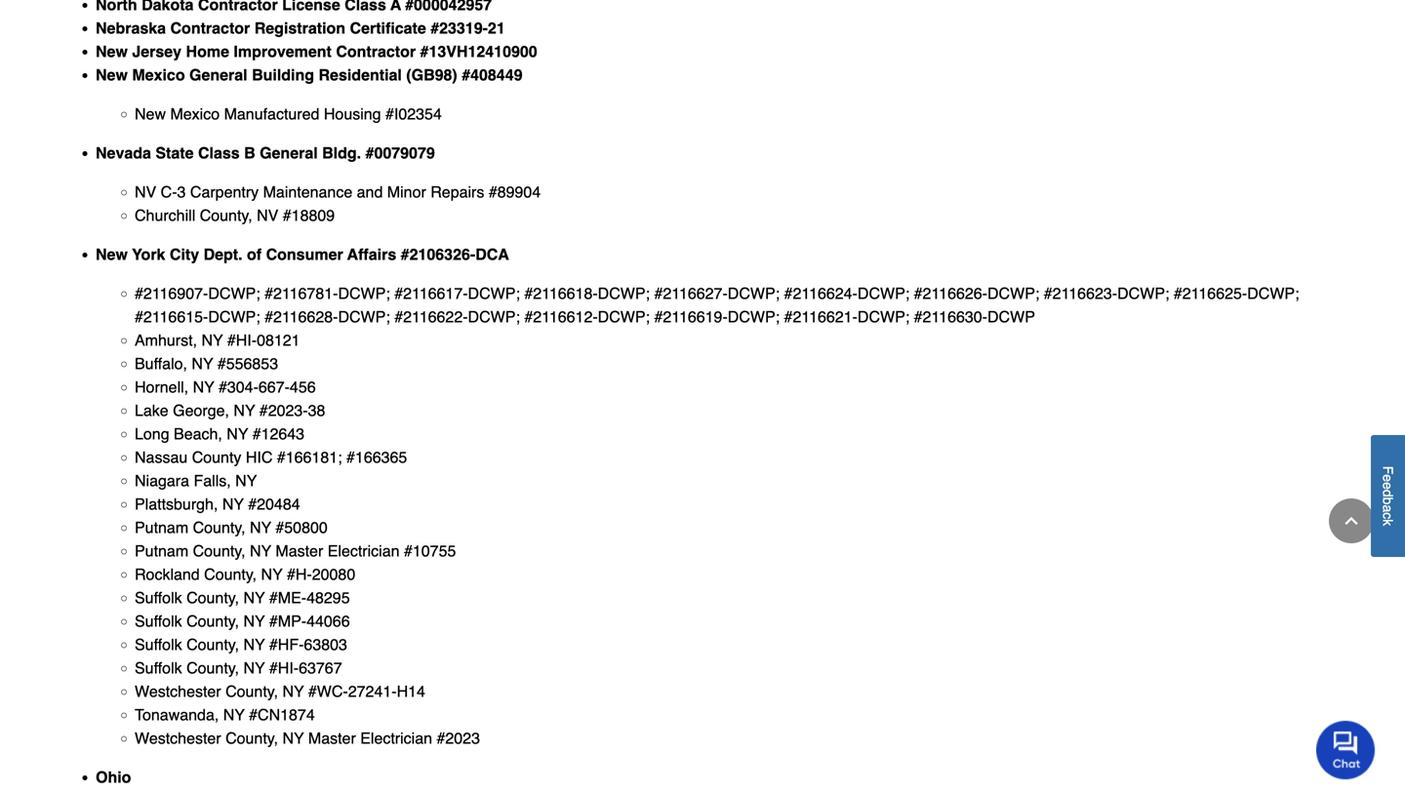 Task type: vqa. For each thing, say whether or not it's contained in the screenshot.
#2116612- on the top left of the page
yes



Task type: describe. For each thing, give the bounding box(es) containing it.
residential
[[319, 66, 402, 84]]

h14
[[397, 682, 425, 701]]

dcwp
[[987, 308, 1035, 326]]

hic
[[246, 448, 273, 466]]

#cn1874
[[249, 706, 315, 724]]

#166181;
[[277, 448, 342, 466]]

housing
[[324, 105, 381, 123]]

long
[[135, 425, 169, 443]]

and
[[357, 183, 383, 201]]

#2116621-
[[784, 308, 858, 326]]

#2116624-
[[784, 284, 858, 302]]

dept.
[[204, 245, 243, 263]]

affairs
[[347, 245, 396, 263]]

2 suffolk from the top
[[135, 612, 182, 630]]

a
[[1380, 505, 1396, 512]]

#2116625-
[[1174, 284, 1247, 302]]

#mp-
[[269, 612, 306, 630]]

hornell,
[[135, 378, 188, 396]]

1 horizontal spatial nv
[[257, 206, 278, 224]]

ohio
[[96, 768, 131, 786]]

nevada state class b general bldg. #0079079
[[96, 144, 435, 162]]

0 vertical spatial electrician
[[328, 542, 400, 560]]

3
[[177, 183, 186, 201]]

#2116627-
[[654, 284, 728, 302]]

#2116623-
[[1044, 284, 1117, 302]]

1 vertical spatial #hi-
[[269, 659, 299, 677]]

#2106326-
[[401, 245, 475, 263]]

#hf-
[[269, 636, 304, 654]]

38
[[308, 401, 325, 419]]

#i02354
[[385, 105, 442, 123]]

#2116615-
[[135, 308, 208, 326]]

#wc-
[[308, 682, 348, 701]]

#18809
[[283, 206, 335, 224]]

c
[[1380, 512, 1396, 519]]

repairs
[[431, 183, 484, 201]]

2 e from the top
[[1380, 482, 1396, 490]]

bldg.
[[322, 144, 361, 162]]

#408449
[[462, 66, 523, 84]]

1 horizontal spatial general
[[260, 144, 318, 162]]

667-
[[258, 378, 290, 396]]

f e e d b a c k
[[1380, 466, 1396, 526]]

#2116630-
[[914, 308, 987, 326]]

county
[[192, 448, 241, 466]]

27241-
[[348, 682, 397, 701]]

chat invite button image
[[1316, 720, 1376, 780]]

consumer
[[266, 245, 343, 263]]

york
[[132, 245, 165, 263]]

nebraska contractor registration certificate #23319-21 new jersey home improvement contractor #13vh12410900 new mexico general building residential (gb98) #408449
[[96, 19, 537, 84]]

b
[[244, 144, 255, 162]]

(gb98)
[[406, 66, 457, 84]]

f e e d b a c k button
[[1371, 435, 1405, 557]]

#0079079
[[365, 144, 435, 162]]

20080
[[312, 565, 355, 583]]

niagara
[[135, 472, 189, 490]]

1 horizontal spatial contractor
[[336, 42, 416, 60]]

0 horizontal spatial #hi-
[[227, 331, 257, 349]]

#2116781-
[[265, 284, 338, 302]]

scroll to top element
[[1329, 499, 1374, 544]]

#13vh12410900
[[420, 42, 537, 60]]

tonawanda,
[[135, 706, 219, 724]]

#50800
[[276, 519, 328, 537]]

state
[[156, 144, 194, 162]]

class
[[198, 144, 240, 162]]

63803
[[304, 636, 347, 654]]

#23319-
[[431, 19, 488, 37]]

0 vertical spatial master
[[276, 542, 323, 560]]

63767
[[299, 659, 342, 677]]

#2023
[[437, 729, 480, 747]]

nassau
[[135, 448, 188, 466]]

buffalo,
[[135, 355, 187, 373]]

1 putnam from the top
[[135, 519, 188, 537]]

#2023-
[[259, 401, 308, 419]]

k
[[1380, 519, 1396, 526]]

maintenance
[[263, 183, 352, 201]]

#89904
[[489, 183, 541, 201]]

#166365
[[346, 448, 407, 466]]

george,
[[173, 401, 229, 419]]

#me-
[[269, 589, 306, 607]]



Task type: locate. For each thing, give the bounding box(es) containing it.
new york city dept. of consumer affairs #2106326-dca
[[96, 245, 509, 263]]

#2116626-
[[914, 284, 987, 302]]

1 vertical spatial putnam
[[135, 542, 188, 560]]

carpentry
[[190, 183, 259, 201]]

minor
[[387, 183, 426, 201]]

1 vertical spatial nv
[[257, 206, 278, 224]]

new
[[96, 42, 128, 60], [96, 66, 128, 84], [135, 105, 166, 123], [96, 245, 128, 263]]

1 westchester from the top
[[135, 682, 221, 701]]

electrician up 20080
[[328, 542, 400, 560]]

lake
[[135, 401, 169, 419]]

#304-
[[219, 378, 258, 396]]

nebraska
[[96, 19, 166, 37]]

dca
[[475, 245, 509, 263]]

3 suffolk from the top
[[135, 636, 182, 654]]

manufactured
[[224, 105, 319, 123]]

westchester down tonawanda,
[[135, 729, 221, 747]]

#2116628-
[[265, 308, 338, 326]]

certificate
[[350, 19, 426, 37]]

nv left #18809
[[257, 206, 278, 224]]

mexico up state
[[170, 105, 220, 123]]

0 vertical spatial nv
[[135, 183, 156, 201]]

0 vertical spatial putnam
[[135, 519, 188, 537]]

putnam down plattsburgh,
[[135, 519, 188, 537]]

general down new mexico manufactured housing #i02354
[[260, 144, 318, 162]]

ny
[[201, 331, 223, 349], [192, 355, 213, 373], [193, 378, 214, 396], [234, 401, 255, 419], [227, 425, 248, 443], [235, 472, 257, 490], [222, 495, 244, 513], [250, 519, 271, 537], [250, 542, 271, 560], [261, 565, 283, 583], [243, 589, 265, 607], [243, 612, 265, 630], [243, 636, 265, 654], [243, 659, 265, 677], [282, 682, 304, 701], [223, 706, 245, 724], [282, 729, 304, 747]]

#h-
[[287, 565, 312, 583]]

44066
[[306, 612, 350, 630]]

1 vertical spatial contractor
[[336, 42, 416, 60]]

master down #wc-
[[308, 729, 356, 747]]

1 vertical spatial master
[[308, 729, 356, 747]]

#hi- up #556853
[[227, 331, 257, 349]]

registration
[[254, 19, 345, 37]]

rockland
[[135, 565, 200, 583]]

1 vertical spatial westchester
[[135, 729, 221, 747]]

f
[[1380, 466, 1396, 474]]

putnam up rockland
[[135, 542, 188, 560]]

0 horizontal spatial contractor
[[170, 19, 250, 37]]

2 westchester from the top
[[135, 729, 221, 747]]

mexico down jersey
[[132, 66, 185, 84]]

general down home
[[189, 66, 247, 84]]

contractor down certificate
[[336, 42, 416, 60]]

2 putnam from the top
[[135, 542, 188, 560]]

#2116612-
[[524, 308, 598, 326]]

amhurst,
[[135, 331, 197, 349]]

falls,
[[194, 472, 231, 490]]

of
[[247, 245, 262, 263]]

#hi- down #hf-
[[269, 659, 299, 677]]

b
[[1380, 497, 1396, 505]]

0 horizontal spatial general
[[189, 66, 247, 84]]

48295
[[306, 589, 350, 607]]

1 vertical spatial electrician
[[360, 729, 432, 747]]

0 vertical spatial westchester
[[135, 682, 221, 701]]

home
[[186, 42, 229, 60]]

0 vertical spatial #hi-
[[227, 331, 257, 349]]

contractor
[[170, 19, 250, 37], [336, 42, 416, 60]]

#2116619-
[[654, 308, 728, 326]]

putnam
[[135, 519, 188, 537], [135, 542, 188, 560]]

nv left c-
[[135, 183, 156, 201]]

jersey
[[132, 42, 182, 60]]

1 horizontal spatial #hi-
[[269, 659, 299, 677]]

e up b
[[1380, 482, 1396, 490]]

c-
[[161, 183, 177, 201]]

churchill
[[135, 206, 195, 224]]

plattsburgh,
[[135, 495, 218, 513]]

general inside nebraska contractor registration certificate #23319-21 new jersey home improvement contractor #13vh12410900 new mexico general building residential (gb98) #408449
[[189, 66, 247, 84]]

#hi-
[[227, 331, 257, 349], [269, 659, 299, 677]]

#2116907-
[[135, 284, 208, 302]]

westchester up tonawanda,
[[135, 682, 221, 701]]

#10755
[[404, 542, 456, 560]]

master
[[276, 542, 323, 560], [308, 729, 356, 747]]

chevron up image
[[1342, 511, 1361, 531]]

mexico
[[132, 66, 185, 84], [170, 105, 220, 123]]

#20484
[[248, 495, 300, 513]]

0 vertical spatial general
[[189, 66, 247, 84]]

electrician
[[328, 542, 400, 560], [360, 729, 432, 747]]

#556853
[[217, 355, 278, 373]]

0 horizontal spatial nv
[[135, 183, 156, 201]]

nv c-3 carpentry maintenance and minor repairs #89904 churchill county, nv #18809
[[135, 183, 541, 224]]

#2116622-
[[394, 308, 468, 326]]

master up the #h-
[[276, 542, 323, 560]]

#2116617-
[[394, 284, 468, 302]]

e
[[1380, 474, 1396, 482], [1380, 482, 1396, 490]]

improvement
[[234, 42, 332, 60]]

#2116907-dcwp; #2116781-dcwp; #2116617-dcwp; #2116618-dcwp; #2116627-dcwp; #2116624-dcwp; #2116626-dcwp; #2116623-dcwp; #2116625-dcwp; #2116615-dcwp; #2116628-dcwp; #2116622-dcwp; #2116612-dcwp; #2116619-dcwp; #2116621-dcwp; #2116630-dcwp amhurst, ny #hi-08121 buffalo, ny #556853 hornell, ny #304-667-456 lake george, ny #2023-38 long beach, ny #12643 nassau county hic #166181; #166365 niagara falls, ny plattsburgh, ny #20484 putnam county, ny #50800 putnam county, ny master electrician #10755 rockland county, ny #h-20080 suffolk county, ny #me-48295 suffolk county, ny #mp-44066 suffolk county, ny #hf-63803 suffolk county, ny #hi-63767 westchester county, ny #wc-27241-h14 tonawanda, ny #cn1874 westchester county, ny master electrician #2023
[[135, 284, 1299, 747]]

county,
[[200, 206, 252, 224], [193, 519, 245, 537], [193, 542, 245, 560], [204, 565, 257, 583], [186, 589, 239, 607], [186, 612, 239, 630], [186, 636, 239, 654], [186, 659, 239, 677], [225, 682, 278, 701], [225, 729, 278, 747]]

4 suffolk from the top
[[135, 659, 182, 677]]

mexico inside nebraska contractor registration certificate #23319-21 new jersey home improvement contractor #13vh12410900 new mexico general building residential (gb98) #408449
[[132, 66, 185, 84]]

building
[[252, 66, 314, 84]]

1 suffolk from the top
[[135, 589, 182, 607]]

1 vertical spatial general
[[260, 144, 318, 162]]

suffolk
[[135, 589, 182, 607], [135, 612, 182, 630], [135, 636, 182, 654], [135, 659, 182, 677]]

1 vertical spatial mexico
[[170, 105, 220, 123]]

new mexico manufactured housing #i02354
[[135, 105, 442, 123]]

#2116618-
[[524, 284, 598, 302]]

city
[[170, 245, 199, 263]]

0 vertical spatial mexico
[[132, 66, 185, 84]]

county, inside nv c-3 carpentry maintenance and minor repairs #89904 churchill county, nv #18809
[[200, 206, 252, 224]]

electrician down the 'h14'
[[360, 729, 432, 747]]

nevada
[[96, 144, 151, 162]]

0 vertical spatial contractor
[[170, 19, 250, 37]]

1 e from the top
[[1380, 474, 1396, 482]]

e up 'd'
[[1380, 474, 1396, 482]]

08121
[[257, 331, 300, 349]]

#12643
[[252, 425, 305, 443]]

contractor up home
[[170, 19, 250, 37]]



